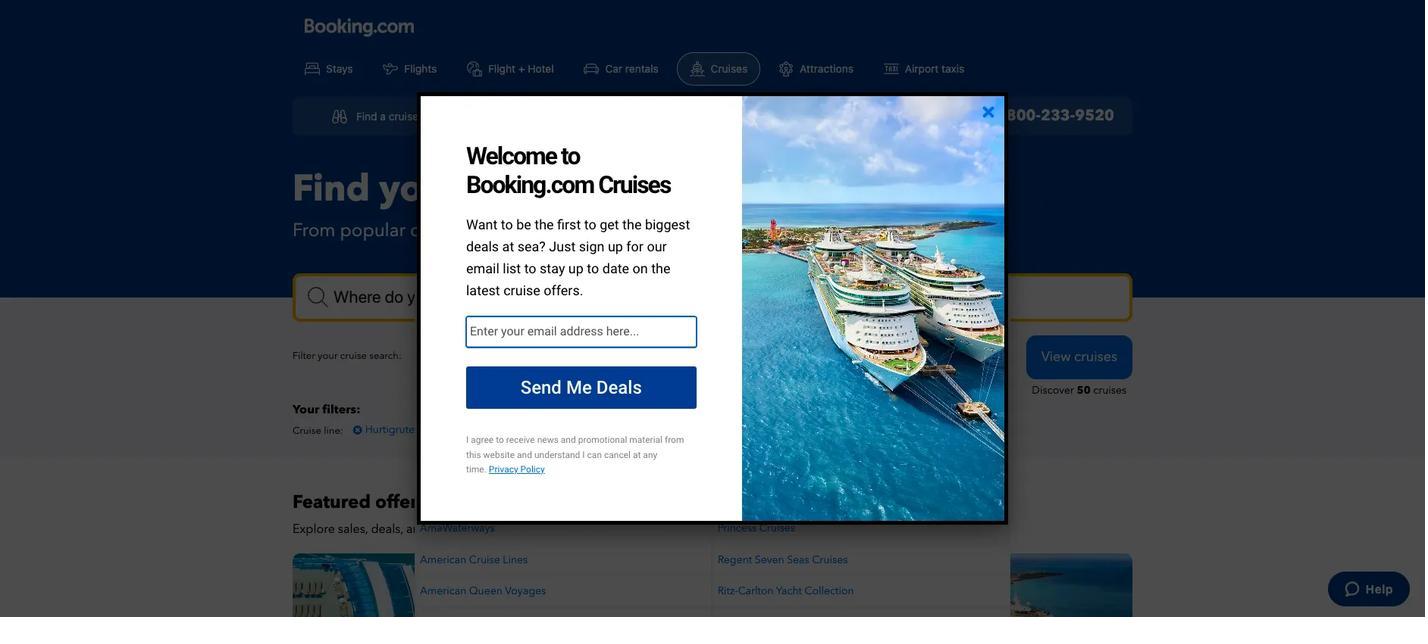 Task type: locate. For each thing, give the bounding box(es) containing it.
hurtigruten cruises for hurtigruten cruises link
[[365, 423, 459, 437]]

line up the 'departure date'
[[496, 333, 516, 348]]

lines
[[464, 218, 502, 243]]

cruises inside welcome to booking.com cruises
[[598, 171, 670, 199]]

cruises link
[[677, 52, 761, 85]]

1 vertical spatial date
[[496, 351, 518, 365]]

0 vertical spatial line
[[458, 297, 480, 311]]

car
[[605, 62, 623, 75]]

promotions
[[472, 521, 536, 538]]

cruise right any
[[441, 490, 473, 505]]

1 horizontal spatial departure
[[680, 351, 730, 365]]

cruises down america
[[781, 365, 818, 379]]

featured offers explore sales, deals, and special promotions
[[293, 490, 536, 538]]

hurtigruten for hurtigruten cruises link
[[365, 423, 421, 437]]

view
[[1041, 348, 1071, 367]]

yacht
[[776, 585, 802, 599]]

your inside find your dream cruise from popular cruise lines to luxury voyages
[[379, 164, 460, 214]]

0 vertical spatial i
[[466, 436, 469, 446]]

msc
[[718, 396, 741, 410]]

at left the any
[[633, 450, 641, 461]]

princess cruises
[[718, 522, 795, 536]]

2 american from the top
[[420, 585, 467, 599]]

2 expand image from the left
[[863, 352, 874, 363]]

send me deals
[[521, 378, 642, 399]]

cruise left search:
[[340, 350, 367, 363]]

to left get
[[584, 217, 596, 233]]

1 horizontal spatial hurtigruten
[[718, 365, 778, 379]]

carnival cruise line
[[420, 333, 516, 348]]

policy
[[521, 465, 545, 475]]

privacy policy link
[[487, 462, 545, 475]]

american queen voyages
[[420, 585, 546, 599]]

expand image inside departure port 'button'
[[755, 352, 767, 363]]

1 horizontal spatial at
[[633, 450, 641, 461]]

cruise left want
[[410, 218, 459, 243]]

0 vertical spatial cruise line
[[423, 297, 480, 311]]

special
[[431, 521, 469, 538]]

expand image
[[755, 352, 767, 363], [863, 352, 874, 363]]

taxis
[[942, 62, 965, 75]]

1 horizontal spatial expand image
[[863, 352, 874, 363]]

1 vertical spatial line
[[842, 351, 860, 365]]

times circle image right close
[[991, 280, 1006, 298]]

Email email field
[[466, 317, 696, 348]]

the right be at the top left
[[535, 217, 554, 233]]

0 horizontal spatial and
[[406, 521, 428, 538]]

0 vertical spatial at
[[502, 239, 514, 255]]

departure inside 'button'
[[680, 351, 730, 365]]

seven
[[755, 553, 784, 568]]

privacy policy
[[489, 465, 545, 475]]

1 horizontal spatial the
[[623, 217, 642, 233]]

to inside i agree to receive news and promotional material from this website and understand i can cancel at any time.
[[496, 436, 504, 446]]

your
[[379, 164, 460, 214], [318, 350, 338, 363]]

departure date button
[[432, 342, 544, 375]]

welcome to booking.com cruises
[[466, 141, 670, 199]]

i left can at the left of the page
[[583, 450, 585, 461]]

stays link
[[293, 53, 365, 85]]

cruises
[[711, 62, 748, 75], [598, 171, 670, 199], [467, 365, 503, 379], [781, 365, 818, 379], [743, 396, 779, 410], [424, 423, 459, 437], [761, 428, 797, 442], [785, 459, 821, 473], [759, 522, 795, 536], [812, 553, 848, 568]]

0 vertical spatial hurtigruten cruises
[[718, 365, 818, 379]]

0 horizontal spatial departure
[[444, 351, 493, 365]]

cruise sale image
[[293, 554, 705, 618]]

0 horizontal spatial cruise line
[[423, 297, 480, 311]]

up left for
[[608, 239, 623, 255]]

paul gauguin cruises
[[718, 459, 821, 473]]

1 vertical spatial cruise line
[[809, 351, 863, 365]]

to up website
[[496, 436, 504, 446]]

welcome
[[466, 141, 557, 170]]

holland america line button
[[713, 326, 1009, 355]]

receive
[[506, 436, 535, 446]]

and down receive
[[517, 450, 532, 461]]

0 horizontal spatial date
[[496, 351, 518, 365]]

be
[[516, 217, 531, 233]]

discover 50 cruises
[[1032, 383, 1127, 398]]

viking
[[420, 459, 450, 473]]

sign
[[579, 239, 605, 255]]

material
[[629, 436, 663, 446]]

travel menu navigation
[[293, 97, 1133, 135]]

None field
[[293, 273, 1133, 322]]

hurtigruten up the viking
[[365, 423, 421, 437]]

cruise right a
[[389, 110, 419, 123]]

cruises up norwegian cruise line
[[467, 365, 503, 379]]

2 vertical spatial and
[[406, 521, 428, 538]]

your right filter
[[318, 350, 338, 363]]

from
[[665, 436, 684, 446]]

flight
[[488, 62, 516, 75]]

ritz-
[[718, 585, 738, 599]]

ritz-carlton yacht collection
[[718, 585, 854, 599]]

your up popular
[[379, 164, 460, 214]]

cruises up get
[[598, 171, 670, 199]]

1 expand image from the left
[[755, 352, 767, 363]]

line right america
[[801, 333, 822, 348]]

and for agree
[[561, 436, 576, 446]]

departure down holland
[[680, 351, 730, 365]]

cruises up paul gauguin cruises
[[761, 428, 797, 442]]

from
[[293, 218, 336, 243]]

0 vertical spatial and
[[561, 436, 576, 446]]

to right lines
[[507, 218, 524, 243]]

date down 'carnival cruise line'
[[496, 351, 518, 365]]

hurtigruten up msc cruises
[[718, 365, 778, 379]]

cruise line up carnival
[[423, 297, 480, 311]]

american for american queen voyages
[[420, 585, 467, 599]]

featured
[[293, 490, 371, 515]]

at up list
[[502, 239, 514, 255]]

hurtigruten cruises inside button
[[718, 365, 818, 379]]

ponant button
[[713, 483, 1009, 512]]

times circle image
[[991, 280, 1006, 298], [353, 425, 362, 436]]

to right list
[[524, 261, 536, 277]]

1 horizontal spatial cruise line
[[809, 351, 863, 365]]

to
[[561, 141, 580, 170], [501, 217, 513, 233], [584, 217, 596, 233], [507, 218, 524, 243], [524, 261, 536, 277], [587, 261, 599, 277], [496, 436, 504, 446]]

this
[[466, 450, 481, 461]]

0 horizontal spatial your
[[318, 350, 338, 363]]

deals,
[[371, 521, 403, 538]]

your filters:
[[293, 402, 360, 418]]

find your dream cruise from popular cruise lines to luxury voyages
[[293, 164, 696, 243]]

holland
[[718, 333, 756, 348]]

up
[[608, 239, 623, 255], [569, 261, 584, 277]]

2 departure from the left
[[680, 351, 730, 365]]

1 vertical spatial cruises
[[1093, 383, 1127, 398]]

departure inside button
[[444, 351, 493, 365]]

0 horizontal spatial expand image
[[755, 352, 767, 363]]

date left on in the top of the page
[[603, 261, 629, 277]]

1 vertical spatial american
[[420, 585, 467, 599]]

carlton
[[738, 585, 774, 599]]

1 vertical spatial your
[[318, 350, 338, 363]]

find up from
[[293, 164, 370, 214]]

1 horizontal spatial your
[[379, 164, 460, 214]]

expand image right port
[[755, 352, 767, 363]]

up right stay
[[569, 261, 584, 277]]

find for a
[[356, 110, 377, 123]]

0 horizontal spatial times circle image
[[353, 425, 362, 436]]

cruise left lines at the left of the page
[[469, 553, 500, 568]]

norwegian
[[420, 396, 474, 410]]

0 horizontal spatial up
[[569, 261, 584, 277]]

line
[[458, 297, 480, 311], [842, 351, 860, 365]]

offers
[[375, 490, 426, 515]]

expand image inside cruise line button
[[863, 352, 874, 363]]

website
[[483, 450, 515, 461]]

1 vertical spatial i
[[583, 450, 585, 461]]

line up msc cruises button
[[842, 351, 860, 365]]

0 vertical spatial times circle image
[[991, 280, 1006, 298]]

1 departure from the left
[[444, 351, 493, 365]]

ritz-carlton yacht collection button
[[713, 578, 1009, 607]]

to up booking.com
[[561, 141, 580, 170]]

times circle image inside hurtigruten cruises link
[[353, 425, 362, 436]]

departure for departure date
[[444, 351, 493, 365]]

airport taxis link
[[872, 53, 977, 85]]

cruises down 'norwegian'
[[424, 423, 459, 437]]

line for carnival cruise line
[[496, 333, 516, 348]]

collection
[[805, 585, 854, 599]]

1 vertical spatial times circle image
[[353, 425, 362, 436]]

departure down 'carnival cruise line'
[[444, 351, 493, 365]]

1 vertical spatial find
[[293, 164, 370, 214]]

1 vertical spatial hurtigruten cruises
[[365, 423, 459, 437]]

offers.
[[544, 283, 583, 298]]

cancel
[[604, 450, 631, 461]]

0 vertical spatial hurtigruten
[[718, 365, 778, 379]]

find left a
[[356, 110, 377, 123]]

hurtigruten cruises up the viking
[[365, 423, 459, 437]]

1 horizontal spatial date
[[603, 261, 629, 277]]

american inside button
[[420, 553, 467, 568]]

cruises up "oceania cruises"
[[743, 396, 779, 410]]

cruise down your on the bottom
[[293, 424, 322, 438]]

1 horizontal spatial i
[[583, 450, 585, 461]]

hurtigruten cruises down holland america line
[[718, 365, 818, 379]]

times circle image right line:
[[353, 425, 362, 436]]

0 vertical spatial your
[[379, 164, 460, 214]]

0 horizontal spatial hurtigruten cruises
[[365, 423, 459, 437]]

cruises right 50
[[1093, 383, 1127, 398]]

line
[[496, 333, 516, 348], [801, 333, 822, 348], [510, 396, 530, 410], [475, 490, 495, 505]]

your for filter
[[318, 350, 338, 363]]

0 horizontal spatial i
[[466, 436, 469, 446]]

the up for
[[623, 217, 642, 233]]

line down time.
[[475, 490, 495, 505]]

and up understand
[[561, 436, 576, 446]]

just
[[549, 239, 576, 255]]

800-233-9520 link
[[980, 105, 1114, 127]]

cruises up 50
[[1075, 348, 1118, 367]]

expand image up msc cruises button
[[863, 352, 874, 363]]

royal
[[420, 428, 446, 442]]

american down special
[[420, 553, 467, 568]]

american left queen at the bottom left of page
[[420, 585, 467, 599]]

american cruise lines button
[[415, 546, 711, 575]]

view cruises
[[1041, 348, 1118, 367]]

celebrity cruises button
[[415, 357, 711, 386]]

sea?
[[518, 239, 546, 255]]

cruise line inside cruise line button
[[809, 351, 863, 365]]

cruise down list
[[504, 283, 540, 298]]

email
[[466, 261, 500, 277]]

american inside button
[[420, 585, 467, 599]]

0 horizontal spatial at
[[502, 239, 514, 255]]

and inside featured offers explore sales, deals, and special promotions
[[406, 521, 428, 538]]

the right on in the top of the page
[[651, 261, 671, 277]]

1 horizontal spatial hurtigruten cruises
[[718, 365, 818, 379]]

explore
[[293, 521, 335, 538]]

cruise line up msc cruises button
[[809, 351, 863, 365]]

line up receive
[[510, 396, 530, 410]]

news
[[537, 436, 559, 446]]

close
[[961, 282, 988, 295]]

expand image for departure port
[[755, 352, 767, 363]]

amawaterways
[[420, 522, 495, 536]]

0 horizontal spatial line
[[458, 297, 480, 311]]

0 vertical spatial find
[[356, 110, 377, 123]]

view cruises link
[[1026, 336, 1133, 380]]

cruises up collection
[[812, 553, 848, 568]]

luxury
[[528, 218, 578, 243]]

i left agree
[[466, 436, 469, 446]]

1 horizontal spatial line
[[842, 351, 860, 365]]

celebrity
[[420, 365, 464, 379]]

hurtigruten inside button
[[718, 365, 778, 379]]

princess cruises button
[[713, 515, 1009, 544]]

1 vertical spatial up
[[569, 261, 584, 277]]

0 vertical spatial date
[[603, 261, 629, 277]]

1 american from the top
[[420, 553, 467, 568]]

dream
[[469, 164, 582, 214]]

length
[[600, 351, 631, 365]]

2 horizontal spatial and
[[561, 436, 576, 446]]

1 vertical spatial at
[[633, 450, 641, 461]]

queen
[[469, 585, 503, 599]]

find inside find a cruise link
[[356, 110, 377, 123]]

and right deals,
[[406, 521, 428, 538]]

1 horizontal spatial and
[[517, 450, 532, 461]]

2 horizontal spatial the
[[651, 261, 671, 277]]

line up 'carnival cruise line'
[[458, 297, 480, 311]]

to inside find your dream cruise from popular cruise lines to luxury voyages
[[507, 218, 524, 243]]

0 vertical spatial american
[[420, 553, 467, 568]]

cruise up carnival
[[423, 297, 456, 311]]

carnival cruise line button
[[415, 326, 711, 355]]

cruise length
[[567, 351, 634, 365]]

0 horizontal spatial hurtigruten
[[365, 423, 421, 437]]

departure
[[444, 351, 493, 365], [680, 351, 730, 365]]

find inside find your dream cruise from popular cruise lines to luxury voyages
[[293, 164, 370, 214]]

can
[[587, 450, 602, 461]]

stay
[[540, 261, 565, 277]]

1 vertical spatial hurtigruten
[[365, 423, 421, 437]]

american
[[420, 553, 467, 568], [420, 585, 467, 599]]

date inside button
[[496, 351, 518, 365]]

1 horizontal spatial up
[[608, 239, 623, 255]]

princess
[[718, 522, 757, 536]]



Task type: describe. For each thing, give the bounding box(es) containing it.
msc cruises button
[[713, 389, 1009, 418]]

privacy
[[489, 465, 518, 475]]

attractions link
[[767, 53, 866, 85]]

airport
[[905, 62, 939, 75]]

at inside i agree to receive news and promotional material from this website and understand i can cancel at any time.
[[633, 450, 641, 461]]

0 vertical spatial up
[[608, 239, 623, 255]]

cruises right gauguin
[[785, 459, 821, 473]]

cruise up the 'departure date'
[[462, 333, 493, 348]]

discover
[[1032, 383, 1074, 398]]

royal caribbean
[[420, 428, 500, 442]]

departure port button
[[668, 342, 779, 375]]

any
[[420, 490, 439, 505]]

get
[[600, 217, 619, 233]]

cruise down holland america line
[[809, 351, 840, 365]]

Where do you want to cruise? text field
[[293, 273, 1133, 322]]

cruise up 'caribbean'
[[476, 396, 507, 410]]

port
[[733, 351, 753, 365]]

flights
[[404, 62, 437, 75]]

cruise down email email field
[[567, 351, 598, 365]]

cruises up "regent seven seas cruises" at bottom right
[[759, 522, 795, 536]]

i agree to receive news and promotional material from this website and understand i can cancel at any time.
[[466, 436, 684, 475]]

0 vertical spatial cruises
[[1075, 348, 1118, 367]]

filter your cruise search:
[[293, 350, 402, 363]]

cruise line:
[[293, 424, 343, 438]]

hurtigruten cruises for hurtigruten cruises button
[[718, 365, 818, 379]]

your for find
[[379, 164, 460, 214]]

search:
[[369, 350, 402, 363]]

at inside want to be the first to get the biggest deals at sea? just sign up for our email list to stay up to date on the latest cruise offers.
[[502, 239, 514, 255]]

any cruise line
[[420, 490, 495, 505]]

line for norwegian cruise line
[[510, 396, 530, 410]]

norwegian cruise line button
[[415, 389, 711, 418]]

cheap cruises image
[[720, 554, 1133, 618]]

attractions
[[800, 62, 854, 75]]

me
[[566, 378, 592, 399]]

caribbean
[[449, 428, 500, 442]]

any
[[643, 450, 657, 461]]

agree
[[471, 436, 494, 446]]

close image
[[980, 103, 997, 120]]

norwegian cruise line
[[420, 396, 530, 410]]

close link
[[961, 280, 1006, 298]]

paul gauguin cruises button
[[713, 452, 1009, 481]]

to inside welcome to booking.com cruises
[[561, 141, 580, 170]]

departure for departure port
[[680, 351, 730, 365]]

biggest
[[645, 217, 690, 233]]

0 horizontal spatial the
[[535, 217, 554, 233]]

first
[[557, 217, 581, 233]]

find for your
[[293, 164, 370, 214]]

deals
[[596, 378, 642, 399]]

1 vertical spatial and
[[517, 450, 532, 461]]

our
[[647, 239, 667, 255]]

regent seven seas cruises
[[718, 553, 848, 568]]

send me deals button
[[466, 367, 696, 410]]

time.
[[466, 465, 487, 475]]

find a cruise
[[356, 110, 419, 123]]

line:
[[324, 424, 343, 438]]

american cruise lines
[[420, 553, 528, 568]]

cruise line button
[[787, 342, 896, 375]]

regent seven seas cruises button
[[713, 546, 1009, 575]]

find a cruise link
[[316, 102, 435, 131]]

gauguin
[[740, 459, 782, 473]]

river
[[453, 459, 477, 473]]

paul
[[718, 459, 738, 473]]

booking.com home image
[[305, 17, 414, 38]]

departure date
[[444, 351, 520, 365]]

cruise up biggest
[[591, 164, 696, 214]]

1 horizontal spatial times circle image
[[991, 280, 1006, 298]]

expand image for cruise line
[[863, 352, 874, 363]]

cruises up travel menu navigation
[[711, 62, 748, 75]]

hotel
[[528, 62, 554, 75]]

american queen voyages button
[[415, 578, 711, 607]]

list
[[503, 261, 521, 277]]

send
[[521, 378, 562, 399]]

celebrity cruises
[[420, 365, 503, 379]]

voyages
[[583, 218, 651, 243]]

popular
[[340, 218, 406, 243]]

regent
[[718, 553, 752, 568]]

hurtigruten for hurtigruten cruises button
[[718, 365, 778, 379]]

line inside button
[[842, 351, 860, 365]]

to down sign
[[587, 261, 599, 277]]

to left be at the top left
[[501, 217, 513, 233]]

car rentals
[[605, 62, 659, 75]]

800-
[[1007, 105, 1041, 126]]

amawaterways button
[[415, 515, 711, 544]]

want
[[466, 217, 498, 233]]

line for any cruise line
[[475, 490, 495, 505]]

booking.com
[[466, 171, 594, 199]]

233-
[[1041, 105, 1075, 126]]

flight + hotel link
[[455, 53, 566, 85]]

rentals
[[625, 62, 659, 75]]

cruise inside want to be the first to get the biggest deals at sea? just sign up for our email list to stay up to date on the latest cruise offers.
[[504, 283, 540, 298]]

seas
[[787, 553, 809, 568]]

date inside want to be the first to get the biggest deals at sea? just sign up for our email list to stay up to date on the latest cruise offers.
[[603, 261, 629, 277]]

your
[[293, 402, 319, 418]]

stays
[[326, 62, 353, 75]]

voyages
[[505, 585, 546, 599]]

line for holland america line
[[801, 333, 822, 348]]

cruise inside travel menu navigation
[[389, 110, 419, 123]]

american for american cruise lines
[[420, 553, 467, 568]]

royal caribbean button
[[415, 420, 711, 449]]

airport taxis
[[905, 62, 965, 75]]

departure port
[[680, 351, 755, 365]]

sales,
[[338, 521, 368, 538]]

800-233-9520
[[1007, 105, 1114, 126]]

and for offers
[[406, 521, 428, 538]]



Task type: vqa. For each thing, say whether or not it's contained in the screenshot.
2nd Itinerary
no



